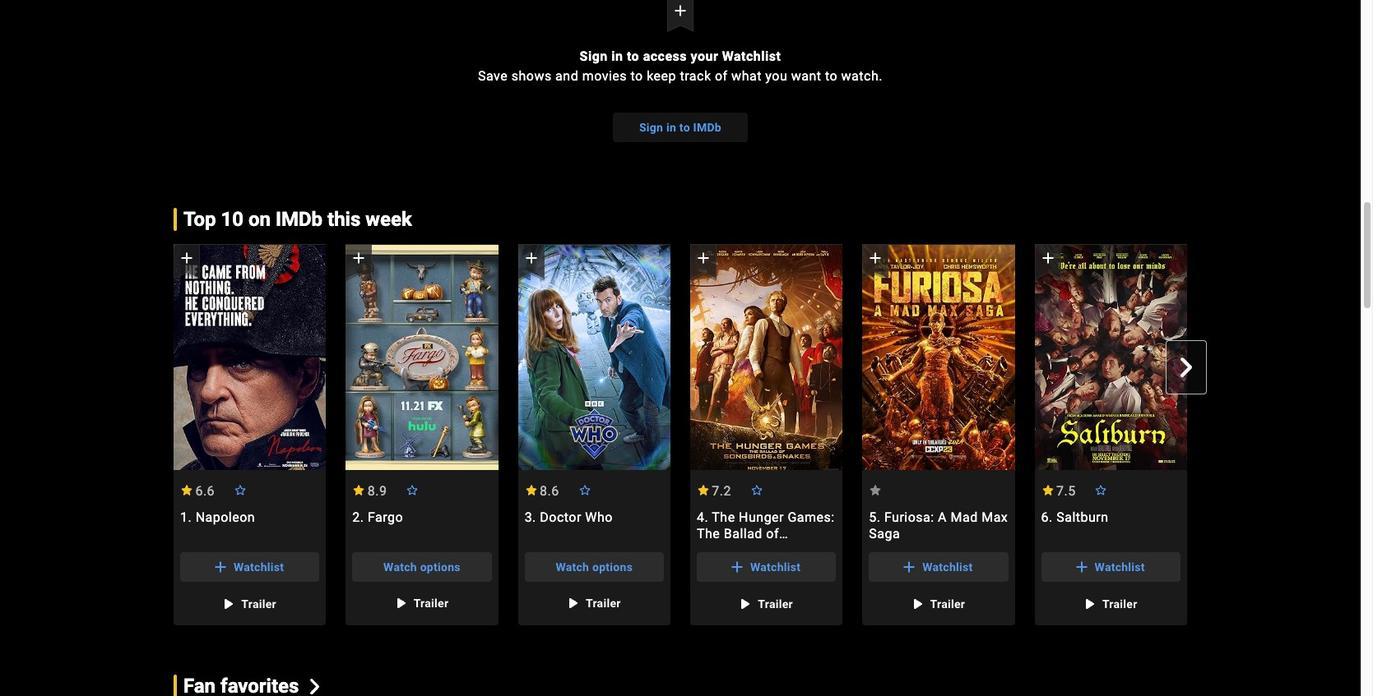 Task type: locate. For each thing, give the bounding box(es) containing it.
star border inline image up hunger
[[750, 485, 763, 496]]

1 watch options from the left
[[383, 561, 461, 574]]

imdb for to
[[693, 121, 722, 134]]

1 watch from the left
[[383, 561, 417, 574]]

what
[[731, 68, 762, 84]]

watchlist button
[[180, 553, 319, 582], [697, 553, 836, 582], [869, 553, 1008, 582], [1041, 553, 1181, 582]]

watchlist down &
[[750, 561, 801, 574]]

in
[[612, 48, 623, 64], [666, 121, 676, 134]]

star border inline image for saltburn
[[1095, 485, 1108, 496]]

to
[[627, 48, 639, 64], [631, 68, 643, 84], [825, 68, 838, 84], [679, 121, 690, 134]]

movies
[[582, 68, 627, 84]]

watchlist button down 1. napoleon link on the bottom left of the page
[[180, 553, 319, 582]]

star inline image
[[180, 485, 193, 496], [352, 485, 366, 496], [525, 485, 538, 496], [1041, 485, 1054, 496]]

watch down 2. fargo link
[[383, 561, 417, 574]]

group
[[154, 245, 1359, 629], [174, 245, 326, 626], [174, 245, 326, 470], [346, 245, 498, 626], [346, 245, 498, 470], [518, 245, 670, 626], [518, 245, 670, 470], [690, 245, 843, 626], [690, 245, 843, 470], [862, 245, 1015, 470], [1035, 245, 1187, 626], [1035, 245, 1187, 470], [1207, 245, 1359, 626], [1207, 245, 1359, 470]]

1 horizontal spatial imdb
[[693, 121, 722, 134]]

star inline image for 7.5
[[1041, 485, 1054, 496]]

trailer for 4. the hunger games: the ballad of songbirds & snakes
[[758, 598, 793, 611]]

star inline image inside group
[[697, 485, 710, 496]]

watchlist button down 6. saltburn link
[[1041, 553, 1181, 582]]

star border inline image right "8.9"
[[406, 485, 419, 496]]

trailer inside 5. furiosa: a mad max saga group
[[930, 598, 965, 611]]

trailer for 5. furiosa: a mad max saga
[[930, 598, 965, 611]]

fargo
[[368, 510, 403, 525]]

1 watch options button from the left
[[352, 553, 492, 582]]

1 horizontal spatial star border inline image
[[750, 485, 763, 496]]

trailer button for saltburn
[[1071, 590, 1151, 619]]

watchlist button down 5. furiosa: a mad max saga link
[[869, 553, 1008, 582]]

play arrow image down 2. fargo link
[[390, 594, 410, 614]]

sign
[[580, 48, 608, 64], [639, 121, 663, 134]]

sign for access
[[580, 48, 608, 64]]

watchlist
[[722, 48, 781, 64], [234, 561, 284, 574], [750, 561, 801, 574], [923, 561, 973, 574], [1095, 561, 1145, 574]]

1. napoleon link
[[174, 510, 326, 543]]

watchlist button inside 5. furiosa: a mad max saga group
[[869, 553, 1008, 582]]

watch options for fargo
[[383, 561, 461, 574]]

options
[[420, 561, 461, 574], [592, 561, 633, 574]]

1 options from the left
[[420, 561, 461, 574]]

star border inline image for napoleon
[[234, 485, 247, 496]]

star border inline image for the
[[750, 485, 763, 496]]

1 play arrow image from the left
[[735, 595, 755, 614]]

1 horizontal spatial options
[[592, 561, 633, 574]]

and
[[555, 68, 579, 84]]

4. the hunger games: the ballad of songbirds & snakes image
[[690, 245, 843, 470]]

saga
[[869, 526, 900, 542]]

0 horizontal spatial star border inline image
[[406, 485, 419, 496]]

group containing 7.5
[[1035, 245, 1187, 626]]

of inside sign in to access your watchlist save shows and movies to keep track of what you want to watch.
[[715, 68, 728, 84]]

options down 2. fargo link
[[420, 561, 461, 574]]

imdb right 'on'
[[276, 208, 323, 231]]

0 horizontal spatial chevron right inline image
[[307, 679, 323, 695]]

games:
[[788, 510, 835, 525]]

star inline image for 8.9
[[352, 485, 366, 496]]

star border inline image up napoleon
[[234, 485, 247, 496]]

trailer button down 2. fargo link
[[382, 589, 462, 618]]

1 vertical spatial the
[[697, 526, 720, 542]]

6. saltburn
[[1041, 510, 1109, 525]]

options for 2. fargo
[[420, 561, 461, 574]]

7.5
[[1056, 484, 1076, 499]]

0 horizontal spatial play arrow image
[[735, 595, 755, 614]]

2 watch from the left
[[556, 561, 589, 574]]

1 horizontal spatial star inline image
[[869, 485, 882, 496]]

2 watchlist button from the left
[[697, 553, 836, 582]]

save
[[478, 68, 508, 84]]

&
[[763, 543, 772, 558]]

0 vertical spatial imdb
[[693, 121, 722, 134]]

add image down this
[[349, 249, 369, 268]]

max
[[982, 510, 1008, 525]]

watchlist inside sign in to access your watchlist save shows and movies to keep track of what you want to watch.
[[722, 48, 781, 64]]

watchlist button for the
[[697, 553, 836, 582]]

play arrow image
[[735, 595, 755, 614], [907, 595, 927, 614]]

2 options from the left
[[592, 561, 633, 574]]

1 star inline image from the left
[[180, 485, 193, 496]]

8.9
[[368, 484, 387, 499]]

trailer
[[414, 597, 449, 610], [586, 597, 621, 610], [241, 598, 276, 611], [758, 598, 793, 611], [930, 598, 965, 611], [1102, 598, 1137, 611]]

0 horizontal spatial of
[[715, 68, 728, 84]]

add image down 1. napoleon
[[211, 558, 230, 577]]

group containing 8.9
[[346, 245, 498, 626]]

watchlist up the what
[[722, 48, 781, 64]]

play arrow image down "3. doctor who" link
[[563, 594, 582, 614]]

0 horizontal spatial imdb
[[276, 208, 323, 231]]

star inline image left the 8.6
[[525, 485, 538, 496]]

1 horizontal spatial in
[[666, 121, 676, 134]]

watch
[[383, 561, 417, 574], [556, 561, 589, 574]]

star inline image
[[697, 485, 710, 496], [869, 485, 882, 496]]

4 watchlist button from the left
[[1041, 553, 1181, 582]]

2 play arrow image from the left
[[907, 595, 927, 614]]

2 star border inline image from the left
[[750, 485, 763, 496]]

trailer for 6. saltburn
[[1102, 598, 1137, 611]]

5. furiosa: a mad max saga link
[[862, 510, 1015, 543]]

trailer down "3. doctor who" link
[[586, 597, 621, 610]]

add image
[[177, 249, 197, 268], [349, 249, 369, 268], [211, 558, 230, 577], [1072, 558, 1091, 577]]

0 vertical spatial chevron right inline image
[[1176, 358, 1196, 378]]

star inline image inside 5. furiosa: a mad max saga group
[[869, 485, 882, 496]]

star inline image left 6.6
[[180, 485, 193, 496]]

star inline image left "8.9"
[[352, 485, 366, 496]]

imdb down track
[[693, 121, 722, 134]]

2 watch options button from the left
[[525, 553, 664, 582]]

star border inline image up the who
[[578, 485, 591, 496]]

options for 3. doctor who
[[592, 561, 633, 574]]

1 star border inline image from the left
[[234, 485, 247, 496]]

1 vertical spatial of
[[766, 526, 779, 542]]

trailer down 2. fargo link
[[414, 597, 449, 610]]

1 horizontal spatial of
[[766, 526, 779, 542]]

play arrow image down 1. napoleon link on the bottom left of the page
[[218, 595, 238, 614]]

your
[[691, 48, 718, 64]]

trailer button for doctor
[[554, 589, 634, 618]]

play arrow image down the songbirds at the bottom of the page
[[735, 595, 755, 614]]

in inside sign in to access your watchlist save shows and movies to keep track of what you want to watch.
[[612, 48, 623, 64]]

you
[[765, 68, 788, 84]]

play arrow image
[[390, 594, 410, 614], [563, 594, 582, 614], [218, 595, 238, 614], [1079, 595, 1099, 614]]

play arrow image down 5. furiosa: a mad max saga link
[[907, 595, 927, 614]]

star border inline image for fargo
[[406, 485, 419, 496]]

to down track
[[679, 121, 690, 134]]

2 watch options from the left
[[556, 561, 633, 574]]

trailer button down &
[[727, 590, 806, 619]]

add image for 3.
[[521, 249, 541, 268]]

imdb inside button
[[693, 121, 722, 134]]

1 horizontal spatial sign
[[639, 121, 663, 134]]

watchlist down 1. napoleon link on the bottom left of the page
[[234, 561, 284, 574]]

0 vertical spatial sign
[[580, 48, 608, 64]]

watch options button down "3. doctor who" link
[[525, 553, 664, 582]]

options down "3. doctor who" link
[[592, 561, 633, 574]]

2 star inline image from the left
[[869, 485, 882, 496]]

imdb
[[693, 121, 722, 134], [276, 208, 323, 231]]

star inline image left 7.5
[[1041, 485, 1054, 496]]

1 vertical spatial in
[[666, 121, 676, 134]]

of left the what
[[715, 68, 728, 84]]

5. furiosa: a mad max saga image
[[862, 245, 1015, 470]]

top
[[183, 208, 216, 231]]

add image down top
[[177, 249, 197, 268]]

access
[[643, 48, 687, 64]]

in for imdb
[[666, 121, 676, 134]]

watch options
[[383, 561, 461, 574], [556, 561, 633, 574]]

1 horizontal spatial watch options button
[[525, 553, 664, 582]]

group containing 8.6
[[518, 245, 670, 626]]

of
[[715, 68, 728, 84], [766, 526, 779, 542]]

0 horizontal spatial options
[[420, 561, 461, 574]]

star inline image for 6.6
[[180, 485, 193, 496]]

watch options down 2. fargo link
[[383, 561, 461, 574]]

watch options button for fargo
[[352, 553, 492, 582]]

0 horizontal spatial in
[[612, 48, 623, 64]]

shows
[[511, 68, 552, 84]]

2 horizontal spatial star border inline image
[[1095, 485, 1108, 496]]

3. doctor who link
[[518, 510, 670, 543]]

in down "keep" at the left top
[[666, 121, 676, 134]]

watchlist button down ballad
[[697, 553, 836, 582]]

star border inline image
[[234, 485, 247, 496], [578, 485, 591, 496], [1095, 485, 1108, 496]]

6.6
[[195, 484, 215, 499]]

trailer button down 5. furiosa: a mad max saga link
[[899, 590, 978, 619]]

0 horizontal spatial star border inline image
[[234, 485, 247, 496]]

1 watchlist button from the left
[[180, 553, 319, 582]]

8.6
[[540, 484, 559, 499]]

a
[[938, 510, 947, 525]]

star border inline image up saltburn
[[1095, 485, 1108, 496]]

2 star border inline image from the left
[[578, 485, 591, 496]]

of up &
[[766, 526, 779, 542]]

play arrow image for ballad
[[735, 595, 755, 614]]

trailer down &
[[758, 598, 793, 611]]

1 horizontal spatial watch
[[556, 561, 589, 574]]

want
[[791, 68, 821, 84]]

0 horizontal spatial watch
[[383, 561, 417, 574]]

1 vertical spatial sign
[[639, 121, 663, 134]]

1 star inline image from the left
[[697, 485, 710, 496]]

trailer button down "3. doctor who" link
[[554, 589, 634, 618]]

sign inside button
[[639, 121, 663, 134]]

in up movies
[[612, 48, 623, 64]]

chevron right inline image
[[1176, 358, 1196, 378], [307, 679, 323, 695]]

trailer down 6. saltburn link
[[1102, 598, 1137, 611]]

to inside button
[[679, 121, 690, 134]]

track
[[680, 68, 711, 84]]

1 horizontal spatial play arrow image
[[907, 595, 927, 614]]

1 horizontal spatial star border inline image
[[578, 485, 591, 496]]

trailer button down 1. napoleon link on the bottom left of the page
[[210, 590, 290, 619]]

1 horizontal spatial watch options
[[556, 561, 633, 574]]

week
[[366, 208, 412, 231]]

4 star inline image from the left
[[1041, 485, 1054, 496]]

trailer down 5. furiosa: a mad max saga link
[[930, 598, 965, 611]]

0 horizontal spatial star inline image
[[697, 485, 710, 496]]

watch options down "3. doctor who" link
[[556, 561, 633, 574]]

trailer button down 6. saltburn link
[[1071, 590, 1151, 619]]

watch options for doctor
[[556, 561, 633, 574]]

3 star inline image from the left
[[525, 485, 538, 496]]

0 vertical spatial of
[[715, 68, 728, 84]]

sign down "keep" at the left top
[[639, 121, 663, 134]]

songbirds
[[697, 543, 760, 558]]

trailer down 1. napoleon link on the bottom left of the page
[[241, 598, 276, 611]]

watch down "3. doctor who" link
[[556, 561, 589, 574]]

4. the hunger games: the ballad of songbirds & snakes link
[[690, 510, 843, 558]]

2 star inline image from the left
[[352, 485, 366, 496]]

watchlist down 6. saltburn link
[[1095, 561, 1145, 574]]

0 vertical spatial in
[[612, 48, 623, 64]]

add image
[[521, 249, 541, 268], [694, 249, 713, 268], [866, 249, 885, 268], [1038, 249, 1058, 268], [727, 558, 747, 577], [899, 558, 919, 577]]

ballad
[[724, 526, 763, 542]]

play arrow image down 6. saltburn link
[[1079, 595, 1099, 614]]

watch options button down 2. fargo link
[[352, 553, 492, 582]]

watch options button
[[352, 553, 492, 582], [525, 553, 664, 582]]

watchlist inside 5. furiosa: a mad max saga group
[[923, 561, 973, 574]]

trailer button inside 5. furiosa: a mad max saga group
[[899, 590, 978, 619]]

star border inline image
[[406, 485, 419, 496], [750, 485, 763, 496]]

4. the hunger games: the ballad of songbirds & snakes
[[697, 510, 835, 558]]

1 vertical spatial chevron right inline image
[[307, 679, 323, 695]]

hunger
[[739, 510, 784, 525]]

6. saltburn image
[[1035, 245, 1187, 470]]

sign inside sign in to access your watchlist save shows and movies to keep track of what you want to watch.
[[580, 48, 608, 64]]

sign up movies
[[580, 48, 608, 64]]

3 watchlist button from the left
[[869, 553, 1008, 582]]

in inside the 'sign in to imdb' button
[[666, 121, 676, 134]]

the
[[712, 510, 735, 525], [697, 526, 720, 542]]

1 vertical spatial imdb
[[276, 208, 323, 231]]

0 horizontal spatial sign
[[580, 48, 608, 64]]

the down 4.
[[697, 526, 720, 542]]

0 horizontal spatial watch options
[[383, 561, 461, 574]]

star inline image up 5.
[[869, 485, 882, 496]]

trailer button
[[382, 589, 462, 618], [554, 589, 634, 618], [210, 590, 290, 619], [727, 590, 806, 619], [899, 590, 978, 619], [1071, 590, 1151, 619]]

doctor
[[540, 510, 582, 525]]

1 star border inline image from the left
[[406, 485, 419, 496]]

watch for doctor
[[556, 561, 589, 574]]

star inline image left "7.2"
[[697, 485, 710, 496]]

3 star border inline image from the left
[[1095, 485, 1108, 496]]

the right 4.
[[712, 510, 735, 525]]

10
[[221, 208, 244, 231]]

watchlist down 5. furiosa: a mad max saga link
[[923, 561, 973, 574]]

sign in to access your watchlist save shows and movies to keep track of what you want to watch.
[[478, 48, 883, 84]]

0 horizontal spatial watch options button
[[352, 553, 492, 582]]



Task type: describe. For each thing, give the bounding box(es) containing it.
6. saltburn link
[[1035, 510, 1187, 543]]

to right want
[[825, 68, 838, 84]]

1. napoleon
[[180, 510, 255, 525]]

0 vertical spatial the
[[712, 510, 735, 525]]

7. leo image
[[1207, 245, 1359, 470]]

7.2
[[712, 484, 731, 499]]

sign in to imdb button
[[613, 112, 748, 142]]

sign for imdb
[[639, 121, 663, 134]]

mad
[[951, 510, 978, 525]]

2. fargo
[[352, 510, 403, 525]]

watchlist for 6. saltburn
[[1095, 561, 1145, 574]]

5. furiosa: a mad max saga
[[869, 510, 1008, 542]]

imdb for on
[[276, 208, 323, 231]]

trailer button for fargo
[[382, 589, 462, 618]]

play arrow image for saltburn
[[1079, 595, 1099, 614]]

to left "keep" at the left top
[[631, 68, 643, 84]]

4.
[[697, 510, 708, 525]]

snakes
[[776, 543, 821, 558]]

on
[[248, 208, 271, 231]]

add image down saltburn
[[1072, 558, 1091, 577]]

who
[[585, 510, 613, 525]]

furiosa:
[[884, 510, 934, 525]]

trailer for 3. doctor who
[[586, 597, 621, 610]]

watchlist button for saltburn
[[1041, 553, 1181, 582]]

watch.
[[841, 68, 883, 84]]

sign in to imdb
[[639, 121, 722, 134]]

saltburn
[[1057, 510, 1109, 525]]

trailer button for furiosa:
[[899, 590, 978, 619]]

to left 'access'
[[627, 48, 639, 64]]

watchlist for 5. furiosa: a mad max saga
[[923, 561, 973, 574]]

star border inline image for doctor
[[578, 485, 591, 496]]

1. napoleon image
[[174, 245, 326, 470]]

2.
[[352, 510, 364, 525]]

trailer for 1. napoleon
[[241, 598, 276, 611]]

watchlist button for furiosa:
[[869, 553, 1008, 582]]

5.
[[869, 510, 881, 525]]

3. doctor who
[[525, 510, 613, 525]]

group containing 7.2
[[690, 245, 843, 626]]

play arrow image for fargo
[[390, 594, 410, 614]]

in for access
[[612, 48, 623, 64]]

add image for 4.
[[694, 249, 713, 268]]

2. fargo link
[[346, 510, 498, 543]]

add image for 6.
[[1038, 249, 1058, 268]]

2. fargo image
[[346, 245, 498, 470]]

1 horizontal spatial chevron right inline image
[[1176, 358, 1196, 378]]

3.
[[525, 510, 536, 525]]

trailer button for the
[[727, 590, 806, 619]]

play arrow image for saga
[[907, 595, 927, 614]]

star inline image for 8.6
[[525, 485, 538, 496]]

watch for fargo
[[383, 561, 417, 574]]

5. furiosa: a mad max saga group
[[862, 245, 1015, 626]]

trailer button for napoleon
[[210, 590, 290, 619]]

add image for 5.
[[866, 249, 885, 268]]

this
[[328, 208, 361, 231]]

top 10 on imdb this week
[[183, 208, 412, 231]]

trailer for 2. fargo
[[414, 597, 449, 610]]

play arrow image for doctor
[[563, 594, 582, 614]]

napoleon
[[196, 510, 255, 525]]

of inside 4. the hunger games: the ballad of songbirds & snakes
[[766, 526, 779, 542]]

watchlist for 1. napoleon
[[234, 561, 284, 574]]

play arrow image for napoleon
[[218, 595, 238, 614]]

watch options button for doctor
[[525, 553, 664, 582]]

watchlist button for napoleon
[[180, 553, 319, 582]]

3. doctor who image
[[518, 245, 670, 470]]

6.
[[1041, 510, 1053, 525]]

watchlist for 4. the hunger games: the ballad of songbirds & snakes
[[750, 561, 801, 574]]

1.
[[180, 510, 192, 525]]

keep
[[647, 68, 676, 84]]



Task type: vqa. For each thing, say whether or not it's contained in the screenshot.


